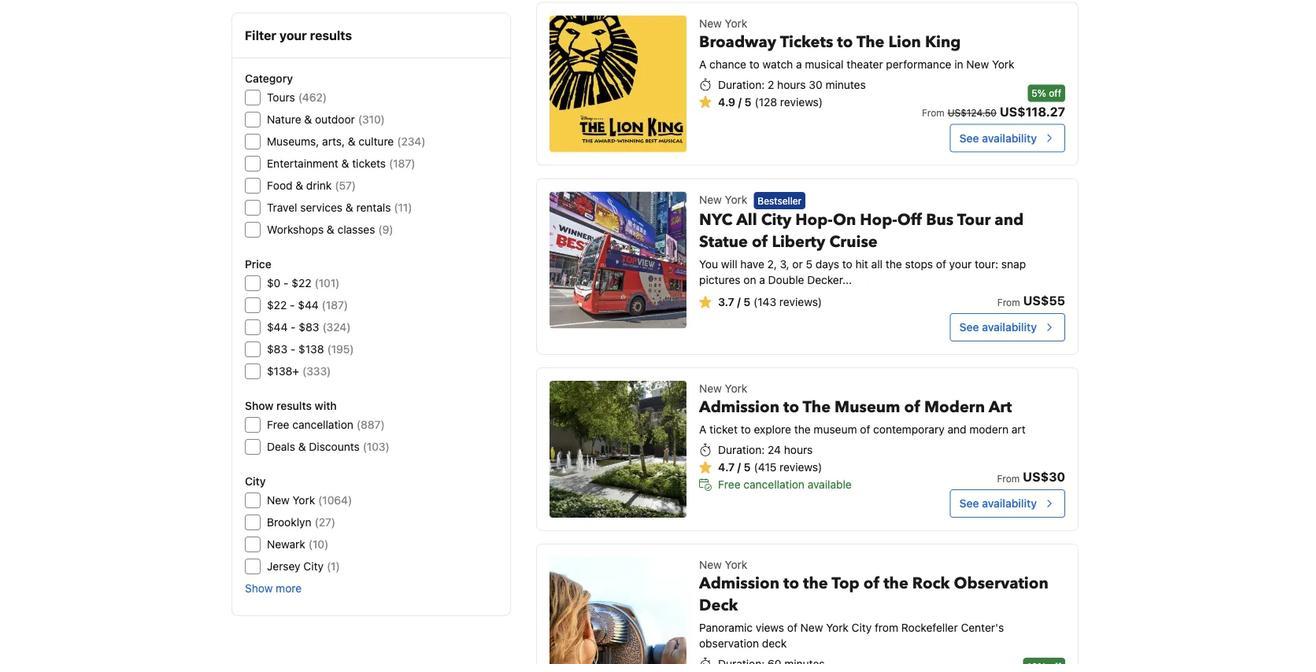 Task type: describe. For each thing, give the bounding box(es) containing it.
modern
[[925, 397, 985, 419]]

new for new york broadway tickets to the lion king a chance to watch a musical theater performance in new york
[[699, 17, 722, 30]]

4.7
[[718, 461, 735, 474]]

(324)
[[323, 321, 351, 334]]

show more
[[245, 582, 302, 595]]

new for new york admission to the top of the rock observation deck panoramic views of new york city from rockefeller center's observation deck
[[699, 559, 722, 572]]

of down museum at the right bottom
[[860, 423, 871, 436]]

services
[[300, 201, 343, 214]]

admission to the museum of modern art image
[[550, 381, 687, 518]]

5 inside the nyc all city hop-on hop-off bus tour and statue of liberty cruise you will have 2, 3, or 5 days to hit all the stops of your tour: snap pictures on a double decker...
[[806, 258, 813, 271]]

5 for (143 reviews)
[[744, 296, 751, 309]]

deals & discounts (103)
[[267, 441, 390, 454]]

(462)
[[298, 91, 327, 104]]

cancellation for available
[[744, 478, 805, 491]]

the inside new york broadway tickets to the lion king a chance to watch a musical theater performance in new york
[[857, 31, 885, 53]]

see for bus
[[960, 321, 979, 334]]

broadway tickets to the lion king image
[[550, 15, 687, 153]]

nature & outdoor (310)
[[267, 113, 385, 126]]

2,
[[768, 258, 777, 271]]

york for new york admission to the museum of modern art a ticket to explore the museum of contemporary and modern art
[[725, 382, 748, 395]]

$138
[[299, 343, 324, 356]]

duration: 24 hours
[[718, 444, 813, 457]]

rock
[[913, 573, 950, 595]]

panoramic
[[699, 622, 753, 635]]

rockefeller
[[902, 622, 958, 635]]

jersey
[[267, 560, 301, 573]]

broadway
[[699, 31, 777, 53]]

free for free cancellation (887)
[[267, 419, 289, 432]]

see availability for broadway tickets to the lion king
[[960, 132, 1037, 145]]

see for modern
[[960, 497, 979, 510]]

all
[[737, 209, 757, 231]]

new for new york admission to the museum of modern art a ticket to explore the museum of contemporary and modern art
[[699, 382, 722, 395]]

center's
[[961, 622, 1004, 635]]

drink
[[306, 179, 332, 192]]

new york
[[699, 193, 748, 206]]

cruise
[[830, 232, 878, 253]]

availability for broadway tickets to the lion king
[[982, 132, 1037, 145]]

(101)
[[315, 277, 340, 290]]

see for king
[[960, 132, 979, 145]]

nyc
[[699, 209, 733, 231]]

to right ticket
[[741, 423, 751, 436]]

2
[[768, 78, 775, 91]]

(333)
[[303, 365, 331, 378]]

york for new york broadway tickets to the lion king a chance to watch a musical theater performance in new york
[[725, 17, 748, 30]]

on
[[744, 274, 757, 287]]

the inside "new york admission to the museum of modern art a ticket to explore the museum of contemporary and modern art"
[[795, 423, 811, 436]]

a inside new york broadway tickets to the lion king a chance to watch a musical theater performance in new york
[[699, 58, 707, 71]]

new york broadway tickets to the lion king a chance to watch a musical theater performance in new york
[[699, 17, 1015, 71]]

lion
[[889, 31, 921, 53]]

30
[[809, 78, 823, 91]]

from
[[875, 622, 899, 635]]

admission for ticket
[[699, 397, 780, 419]]

new right views
[[801, 622, 823, 635]]

ticket
[[710, 423, 738, 436]]

new for new york (1064)
[[267, 494, 290, 507]]

$83 - $138 (195)
[[267, 343, 354, 356]]

city inside the nyc all city hop-on hop-off bus tour and statue of liberty cruise you will have 2, 3, or 5 days to hit all the stops of your tour: snap pictures on a double decker...
[[761, 209, 792, 231]]

& for discounts
[[298, 441, 306, 454]]

you
[[699, 258, 718, 271]]

and inside the nyc all city hop-on hop-off bus tour and statue of liberty cruise you will have 2, 3, or 5 days to hit all the stops of your tour: snap pictures on a double decker...
[[995, 209, 1024, 231]]

1 vertical spatial /
[[737, 296, 741, 309]]

to inside new york admission to the top of the rock observation deck panoramic views of new york city from rockefeller center's observation deck
[[784, 573, 800, 595]]

free cancellation available
[[718, 478, 852, 491]]

deals
[[267, 441, 295, 454]]

tour
[[958, 209, 991, 231]]

$0 - $22 (101)
[[267, 277, 340, 290]]

24
[[768, 444, 781, 457]]

with
[[315, 400, 337, 413]]

2 hop- from the left
[[860, 209, 898, 231]]

- for $83
[[291, 343, 296, 356]]

workshops & classes (9)
[[267, 223, 393, 236]]

workshops
[[267, 223, 324, 236]]

tickets
[[352, 157, 386, 170]]

(10)
[[309, 538, 329, 551]]

4.9
[[718, 95, 736, 108]]

(9)
[[378, 223, 393, 236]]

free cancellation (887)
[[267, 419, 385, 432]]

(887)
[[357, 419, 385, 432]]

reviews) for tickets
[[780, 95, 823, 108]]

york for new york
[[725, 193, 748, 206]]

0 horizontal spatial $22
[[267, 299, 287, 312]]

admission for deck
[[699, 573, 780, 595]]

from for art
[[998, 473, 1020, 484]]

the left top at the bottom of the page
[[803, 573, 828, 595]]

(187) for entertainment & tickets (187)
[[389, 157, 415, 170]]

of right top at the bottom of the page
[[864, 573, 880, 595]]

(27)
[[315, 516, 336, 529]]

liberty
[[772, 232, 826, 253]]

(11)
[[394, 201, 412, 214]]

of up contemporary
[[905, 397, 921, 419]]

- for $0
[[284, 277, 289, 290]]

1 horizontal spatial $22
[[292, 277, 312, 290]]

off
[[1049, 88, 1062, 99]]

new york admission to the museum of modern art a ticket to explore the museum of contemporary and modern art
[[699, 382, 1026, 436]]

new york (1064)
[[267, 494, 352, 507]]

modern
[[970, 423, 1009, 436]]

duration: 2 hours 30 minutes
[[718, 78, 866, 91]]

museum
[[835, 397, 901, 419]]

1 vertical spatial results
[[276, 400, 312, 413]]

travel services & rentals (11)
[[267, 201, 412, 214]]

see availability for nyc all city hop-on hop-off bus tour and statue of liberty cruise
[[960, 321, 1037, 334]]

- for $44
[[291, 321, 296, 334]]

(1)
[[327, 560, 340, 573]]

(143
[[754, 296, 777, 309]]

us$124.50
[[948, 108, 997, 119]]

3.7 / 5 (143 reviews)
[[718, 296, 822, 309]]

us$30
[[1023, 470, 1066, 485]]

of up have
[[752, 232, 768, 253]]

1 hop- from the left
[[796, 209, 833, 231]]

the inside "new york admission to the museum of modern art a ticket to explore the museum of contemporary and modern art"
[[803, 397, 831, 419]]

off
[[898, 209, 923, 231]]

(128
[[755, 95, 778, 108]]

(1064)
[[318, 494, 352, 507]]

bestseller
[[758, 195, 802, 206]]

have
[[741, 258, 765, 271]]

of right views
[[788, 622, 798, 635]]

$0
[[267, 277, 281, 290]]

available
[[808, 478, 852, 491]]

1 vertical spatial $83
[[267, 343, 288, 356]]

chance
[[710, 58, 747, 71]]

(415
[[754, 461, 777, 474]]

filter your results
[[245, 28, 352, 43]]

to up theater
[[838, 31, 853, 53]]

culture
[[359, 135, 394, 148]]

a inside new york broadway tickets to the lion king a chance to watch a musical theater performance in new york
[[796, 58, 802, 71]]

deck
[[762, 638, 787, 651]]

$44 - $83 (324)
[[267, 321, 351, 334]]

performance
[[886, 58, 952, 71]]

5% off
[[1032, 88, 1062, 99]]

1 horizontal spatial $44
[[298, 299, 319, 312]]

duration: for admission
[[718, 444, 765, 457]]

from us$30
[[998, 470, 1066, 485]]

(57)
[[335, 179, 356, 192]]



Task type: locate. For each thing, give the bounding box(es) containing it.
& up (57)
[[342, 157, 349, 170]]

0 vertical spatial (187)
[[389, 157, 415, 170]]

admission
[[699, 397, 780, 419], [699, 573, 780, 595]]

5%
[[1032, 88, 1047, 99]]

0 vertical spatial show
[[245, 400, 274, 413]]

york right in
[[992, 58, 1015, 71]]

- right the "$0"
[[284, 277, 289, 290]]

0 horizontal spatial and
[[948, 423, 967, 436]]

0 vertical spatial reviews)
[[780, 95, 823, 108]]

(187) for $22 - $44 (187)
[[322, 299, 348, 312]]

show for show more
[[245, 582, 273, 595]]

arts,
[[322, 135, 345, 148]]

free
[[267, 419, 289, 432], [718, 478, 741, 491]]

york up "deck"
[[725, 559, 748, 572]]

entertainment & tickets (187)
[[267, 157, 415, 170]]

0 horizontal spatial cancellation
[[292, 419, 354, 432]]

0 horizontal spatial hop-
[[796, 209, 833, 231]]

musical
[[805, 58, 844, 71]]

2 vertical spatial from
[[998, 473, 1020, 484]]

a right watch
[[796, 58, 802, 71]]

a inside the nyc all city hop-on hop-off bus tour and statue of liberty cruise you will have 2, 3, or 5 days to hit all the stops of your tour: snap pictures on a double decker...
[[759, 274, 765, 287]]

(234)
[[397, 135, 426, 148]]

see availability for admission to the museum of modern art
[[960, 497, 1037, 510]]

& right arts,
[[348, 135, 356, 148]]

a right on
[[759, 274, 765, 287]]

3.7
[[718, 296, 735, 309]]

the left rock
[[884, 573, 909, 595]]

0 vertical spatial admission
[[699, 397, 780, 419]]

york for new york admission to the top of the rock observation deck panoramic views of new york city from rockefeller center's observation deck
[[725, 559, 748, 572]]

0 vertical spatial $22
[[292, 277, 312, 290]]

& left "drink"
[[296, 179, 303, 192]]

3,
[[780, 258, 790, 271]]

from inside from us$124.50 us$118.27
[[922, 108, 945, 119]]

1 a from the top
[[699, 58, 707, 71]]

from inside from us$30
[[998, 473, 1020, 484]]

to up the explore on the bottom right
[[784, 397, 800, 419]]

availability
[[982, 132, 1037, 145], [982, 321, 1037, 334], [982, 497, 1037, 510]]

your inside the nyc all city hop-on hop-off bus tour and statue of liberty cruise you will have 2, 3, or 5 days to hit all the stops of your tour: snap pictures on a double decker...
[[950, 258, 972, 271]]

show
[[245, 400, 274, 413], [245, 582, 273, 595]]

reviews) for to
[[780, 461, 823, 474]]

5 left (415
[[744, 461, 751, 474]]

2 availability from the top
[[982, 321, 1037, 334]]

see availability down from us$30
[[960, 497, 1037, 510]]

art
[[989, 397, 1012, 419]]

new york admission to the top of the rock observation deck panoramic views of new york city from rockefeller center's observation deck
[[699, 559, 1049, 651]]

nature
[[267, 113, 301, 126]]

1 vertical spatial availability
[[982, 321, 1037, 334]]

1 horizontal spatial (187)
[[389, 157, 415, 170]]

0 horizontal spatial (187)
[[322, 299, 348, 312]]

(103)
[[363, 441, 390, 454]]

from
[[922, 108, 945, 119], [998, 297, 1020, 308], [998, 473, 1020, 484]]

& down (57)
[[346, 201, 353, 214]]

watch
[[763, 58, 793, 71]]

1 vertical spatial from
[[998, 297, 1020, 308]]

will
[[721, 258, 738, 271]]

newark
[[267, 538, 305, 551]]

/ right 4.7
[[738, 461, 741, 474]]

1 vertical spatial cancellation
[[744, 478, 805, 491]]

cancellation down with
[[292, 419, 354, 432]]

&
[[304, 113, 312, 126], [348, 135, 356, 148], [342, 157, 349, 170], [296, 179, 303, 192], [346, 201, 353, 214], [327, 223, 335, 236], [298, 441, 306, 454]]

decker...
[[808, 274, 852, 287]]

0 vertical spatial see availability
[[960, 132, 1037, 145]]

- down $22 - $44 (187)
[[291, 321, 296, 334]]

- for $22
[[290, 299, 295, 312]]

hours for tickets
[[778, 78, 806, 91]]

show inside button
[[245, 582, 273, 595]]

0 horizontal spatial $44
[[267, 321, 288, 334]]

reviews) down duration: 2 hours 30 minutes
[[780, 95, 823, 108]]

1 horizontal spatial and
[[995, 209, 1024, 231]]

$44 down $22 - $44 (187)
[[267, 321, 288, 334]]

5 for (128 reviews)
[[745, 95, 752, 108]]

(310)
[[358, 113, 385, 126]]

1 horizontal spatial the
[[857, 31, 885, 53]]

$22 up $22 - $44 (187)
[[292, 277, 312, 290]]

cancellation down 4.7 / 5 (415 reviews)
[[744, 478, 805, 491]]

the
[[857, 31, 885, 53], [803, 397, 831, 419]]

new inside "new york admission to the museum of modern art a ticket to explore the museum of contemporary and modern art"
[[699, 382, 722, 395]]

views
[[756, 622, 785, 635]]

1 vertical spatial admission
[[699, 573, 780, 595]]

the right the explore on the bottom right
[[795, 423, 811, 436]]

admission up ticket
[[699, 397, 780, 419]]

/ right '3.7'
[[737, 296, 741, 309]]

availability for nyc all city hop-on hop-off bus tour and statue of liberty cruise
[[982, 321, 1037, 334]]

1 vertical spatial see
[[960, 321, 979, 334]]

1 vertical spatial a
[[699, 423, 707, 436]]

2 show from the top
[[245, 582, 273, 595]]

a left chance
[[699, 58, 707, 71]]

statue
[[699, 232, 748, 253]]

1 vertical spatial duration:
[[718, 444, 765, 457]]

the up theater
[[857, 31, 885, 53]]

hours for to
[[784, 444, 813, 457]]

show down the $138+
[[245, 400, 274, 413]]

travel
[[267, 201, 297, 214]]

see down us$124.50
[[960, 132, 979, 145]]

double
[[768, 274, 805, 287]]

& down (462)
[[304, 113, 312, 126]]

from us$55
[[998, 293, 1066, 308]]

york up ticket
[[725, 382, 748, 395]]

& for drink
[[296, 179, 303, 192]]

hours right 2
[[778, 78, 806, 91]]

0 vertical spatial from
[[922, 108, 945, 119]]

from for tour
[[998, 297, 1020, 308]]

2 admission from the top
[[699, 573, 780, 595]]

free for free cancellation available
[[718, 478, 741, 491]]

price
[[245, 258, 272, 271]]

food
[[267, 179, 293, 192]]

0 horizontal spatial your
[[280, 28, 307, 43]]

to left hit
[[843, 258, 853, 271]]

the up museum
[[803, 397, 831, 419]]

new up ticket
[[699, 382, 722, 395]]

5 for (415 reviews)
[[744, 461, 751, 474]]

1 vertical spatial your
[[950, 258, 972, 271]]

- down $0 - $22 (101)
[[290, 299, 295, 312]]

5 left (128 on the right top of page
[[745, 95, 752, 108]]

see availability down from us$55
[[960, 321, 1037, 334]]

& for outdoor
[[304, 113, 312, 126]]

5 left (143
[[744, 296, 751, 309]]

deck
[[699, 595, 738, 617]]

york inside "new york admission to the museum of modern art a ticket to explore the museum of contemporary and modern art"
[[725, 382, 748, 395]]

new up brooklyn
[[267, 494, 290, 507]]

0 vertical spatial hours
[[778, 78, 806, 91]]

hours right 24
[[784, 444, 813, 457]]

york
[[725, 17, 748, 30], [992, 58, 1015, 71], [725, 193, 748, 206], [725, 382, 748, 395], [293, 494, 315, 507], [725, 559, 748, 572], [826, 622, 849, 635]]

food & drink (57)
[[267, 179, 356, 192]]

1 vertical spatial the
[[803, 397, 831, 419]]

from left us$124.50
[[922, 108, 945, 119]]

$22 - $44 (187)
[[267, 299, 348, 312]]

york down top at the bottom of the page
[[826, 622, 849, 635]]

admission inside "new york admission to the museum of modern art a ticket to explore the museum of contemporary and modern art"
[[699, 397, 780, 419]]

0 horizontal spatial the
[[803, 397, 831, 419]]

$138+
[[267, 365, 299, 378]]

brooklyn (27)
[[267, 516, 336, 529]]

0 vertical spatial /
[[739, 95, 742, 108]]

to inside the nyc all city hop-on hop-off bus tour and statue of liberty cruise you will have 2, 3, or 5 days to hit all the stops of your tour: snap pictures on a double decker...
[[843, 258, 853, 271]]

to left watch
[[750, 58, 760, 71]]

show more button
[[245, 581, 302, 597]]

& right deals at the left
[[298, 441, 306, 454]]

free down 4.7
[[718, 478, 741, 491]]

admission inside new york admission to the top of the rock observation deck panoramic views of new york city from rockefeller center's observation deck
[[699, 573, 780, 595]]

1 admission from the top
[[699, 397, 780, 419]]

1 horizontal spatial your
[[950, 258, 972, 271]]

1 see availability from the top
[[960, 132, 1037, 145]]

2 vertical spatial availability
[[982, 497, 1037, 510]]

cancellation for (887)
[[292, 419, 354, 432]]

a left ticket
[[699, 423, 707, 436]]

availability down from us$124.50 us$118.27
[[982, 132, 1037, 145]]

2 a from the top
[[699, 423, 707, 436]]

new up broadway
[[699, 17, 722, 30]]

(195)
[[327, 343, 354, 356]]

to up views
[[784, 573, 800, 595]]

3 see availability from the top
[[960, 497, 1037, 510]]

1 availability from the top
[[982, 132, 1037, 145]]

tours (462)
[[267, 91, 327, 104]]

2 vertical spatial /
[[738, 461, 741, 474]]

0 vertical spatial results
[[310, 28, 352, 43]]

hop- up the liberty
[[796, 209, 833, 231]]

& for classes
[[327, 223, 335, 236]]

availability down from us$30
[[982, 497, 1037, 510]]

snap
[[1002, 258, 1026, 271]]

2 vertical spatial see
[[960, 497, 979, 510]]

king
[[925, 31, 961, 53]]

on
[[833, 209, 856, 231]]

results left with
[[276, 400, 312, 413]]

from left us$30
[[998, 473, 1020, 484]]

1 vertical spatial see availability
[[960, 321, 1037, 334]]

availability for admission to the museum of modern art
[[982, 497, 1037, 510]]

the right "all"
[[886, 258, 902, 271]]

results
[[310, 28, 352, 43], [276, 400, 312, 413]]

& for tickets
[[342, 157, 349, 170]]

$44 up $44 - $83 (324)
[[298, 299, 319, 312]]

in
[[955, 58, 964, 71]]

results up (462)
[[310, 28, 352, 43]]

nyc all city hop-on hop-off bus tour and statue of liberty cruise image
[[550, 192, 687, 329]]

from inside from us$55
[[998, 297, 1020, 308]]

see down tour:
[[960, 321, 979, 334]]

from us$124.50 us$118.27
[[922, 104, 1066, 119]]

york up broadway
[[725, 17, 748, 30]]

cancellation
[[292, 419, 354, 432], [744, 478, 805, 491]]

jersey city (1)
[[267, 560, 340, 573]]

1 horizontal spatial cancellation
[[744, 478, 805, 491]]

1 vertical spatial $44
[[267, 321, 288, 334]]

availability down from us$55
[[982, 321, 1037, 334]]

0 vertical spatial and
[[995, 209, 1024, 231]]

and right tour
[[995, 209, 1024, 231]]

reviews) down double
[[780, 296, 822, 309]]

$83 up the $138+
[[267, 343, 288, 356]]

hit
[[856, 258, 869, 271]]

your left tour:
[[950, 258, 972, 271]]

duration: for broadway
[[718, 78, 765, 91]]

new for new york
[[699, 193, 722, 206]]

0 vertical spatial availability
[[982, 132, 1037, 145]]

discounts
[[309, 441, 360, 454]]

from left us$55
[[998, 297, 1020, 308]]

new up "deck"
[[699, 559, 722, 572]]

category
[[245, 72, 293, 85]]

0 horizontal spatial a
[[759, 274, 765, 287]]

1 horizontal spatial a
[[796, 58, 802, 71]]

0 vertical spatial duration:
[[718, 78, 765, 91]]

1 duration: from the top
[[718, 78, 765, 91]]

of
[[752, 232, 768, 253], [936, 258, 947, 271], [905, 397, 921, 419], [860, 423, 871, 436], [864, 573, 880, 595], [788, 622, 798, 635]]

1 vertical spatial reviews)
[[780, 296, 822, 309]]

duration: up 4.7
[[718, 444, 765, 457]]

3 see from the top
[[960, 497, 979, 510]]

1 see from the top
[[960, 132, 979, 145]]

$83
[[299, 321, 319, 334], [267, 343, 288, 356]]

0 vertical spatial the
[[857, 31, 885, 53]]

classes
[[338, 223, 375, 236]]

1 vertical spatial hours
[[784, 444, 813, 457]]

admission up "deck"
[[699, 573, 780, 595]]

a inside "new york admission to the museum of modern art a ticket to explore the museum of contemporary and modern art"
[[699, 423, 707, 436]]

hop- up cruise
[[860, 209, 898, 231]]

0 vertical spatial $83
[[299, 321, 319, 334]]

show for show results with
[[245, 400, 274, 413]]

1 vertical spatial $22
[[267, 299, 287, 312]]

see down modern
[[960, 497, 979, 510]]

0 vertical spatial free
[[267, 419, 289, 432]]

free up deals at the left
[[267, 419, 289, 432]]

york up brooklyn (27)
[[293, 494, 315, 507]]

5
[[745, 95, 752, 108], [806, 258, 813, 271], [744, 296, 751, 309], [744, 461, 751, 474]]

contemporary
[[874, 423, 945, 436]]

$22
[[292, 277, 312, 290], [267, 299, 287, 312]]

$83 up $83 - $138 (195)
[[299, 321, 319, 334]]

2 vertical spatial see availability
[[960, 497, 1037, 510]]

your right filter
[[280, 28, 307, 43]]

2 see availability from the top
[[960, 321, 1037, 334]]

of right stops at right top
[[936, 258, 947, 271]]

1 horizontal spatial free
[[718, 478, 741, 491]]

pictures
[[699, 274, 741, 287]]

days
[[816, 258, 840, 271]]

1 show from the top
[[245, 400, 274, 413]]

0 vertical spatial your
[[280, 28, 307, 43]]

new right in
[[967, 58, 989, 71]]

museums, arts, & culture (234)
[[267, 135, 426, 148]]

0 horizontal spatial $83
[[267, 343, 288, 356]]

2 vertical spatial reviews)
[[780, 461, 823, 474]]

hop-
[[796, 209, 833, 231], [860, 209, 898, 231]]

york for new york (1064)
[[293, 494, 315, 507]]

museums,
[[267, 135, 319, 148]]

0 vertical spatial see
[[960, 132, 979, 145]]

/ right 4.9 on the top of page
[[739, 95, 742, 108]]

1 vertical spatial a
[[759, 274, 765, 287]]

outdoor
[[315, 113, 355, 126]]

2 see from the top
[[960, 321, 979, 334]]

(187) up (324) at the left of page
[[322, 299, 348, 312]]

1 vertical spatial and
[[948, 423, 967, 436]]

show left more
[[245, 582, 273, 595]]

and down modern
[[948, 423, 967, 436]]

5 right or
[[806, 258, 813, 271]]

0 vertical spatial cancellation
[[292, 419, 354, 432]]

york up all
[[725, 193, 748, 206]]

us$118.27
[[1000, 104, 1066, 119]]

1 horizontal spatial hop-
[[860, 209, 898, 231]]

1 vertical spatial (187)
[[322, 299, 348, 312]]

/ for admission
[[738, 461, 741, 474]]

and inside "new york admission to the museum of modern art a ticket to explore the museum of contemporary and modern art"
[[948, 423, 967, 436]]

- left $138
[[291, 343, 296, 356]]

explore
[[754, 423, 792, 436]]

2 duration: from the top
[[718, 444, 765, 457]]

more
[[276, 582, 302, 595]]

or
[[793, 258, 803, 271]]

(187) down (234)
[[389, 157, 415, 170]]

& down travel services & rentals (11)
[[327, 223, 335, 236]]

new up nyc
[[699, 193, 722, 206]]

0 horizontal spatial free
[[267, 419, 289, 432]]

see availability down from us$124.50 us$118.27
[[960, 132, 1037, 145]]

1 vertical spatial show
[[245, 582, 273, 595]]

hours
[[778, 78, 806, 91], [784, 444, 813, 457]]

4.7 / 5 (415 reviews)
[[718, 461, 823, 474]]

reviews)
[[780, 95, 823, 108], [780, 296, 822, 309], [780, 461, 823, 474]]

art
[[1012, 423, 1026, 436]]

0 vertical spatial $44
[[298, 299, 319, 312]]

0 vertical spatial a
[[796, 58, 802, 71]]

city inside new york admission to the top of the rock observation deck panoramic views of new york city from rockefeller center's observation deck
[[852, 622, 872, 635]]

1 vertical spatial free
[[718, 478, 741, 491]]

top
[[832, 573, 860, 595]]

reviews) up free cancellation available
[[780, 461, 823, 474]]

admission to the top of the rock observation deck image
[[550, 558, 687, 665]]

3 availability from the top
[[982, 497, 1037, 510]]

/ for broadway
[[739, 95, 742, 108]]

duration: up 4.9 on the top of page
[[718, 78, 765, 91]]

$22 down the "$0"
[[267, 299, 287, 312]]

1 horizontal spatial $83
[[299, 321, 319, 334]]

0 vertical spatial a
[[699, 58, 707, 71]]

the inside the nyc all city hop-on hop-off bus tour and statue of liberty cruise you will have 2, 3, or 5 days to hit all the stops of your tour: snap pictures on a double decker...
[[886, 258, 902, 271]]

the
[[886, 258, 902, 271], [795, 423, 811, 436], [803, 573, 828, 595], [884, 573, 909, 595]]



Task type: vqa. For each thing, say whether or not it's contained in the screenshot.


